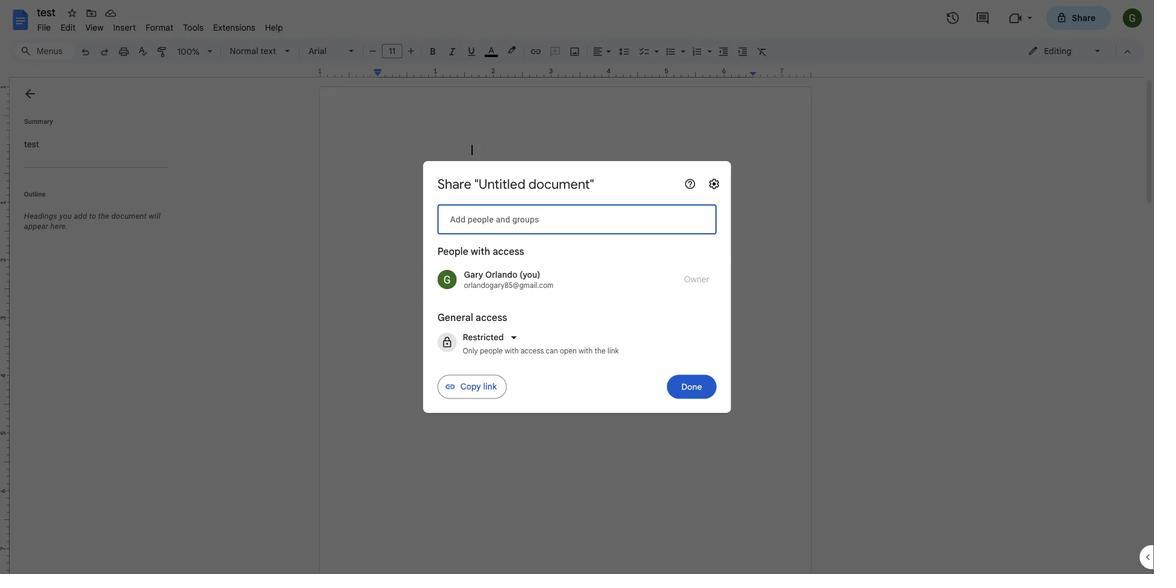 Task type: locate. For each thing, give the bounding box(es) containing it.
left margin image
[[321, 68, 381, 77]]

share. private to only me. image
[[1057, 12, 1068, 23]]

menu bar inside 'menu bar' banner
[[32, 16, 288, 35]]

right margin image
[[750, 68, 811, 77]]

application
[[0, 0, 1155, 575]]

Star checkbox
[[64, 5, 81, 22]]

menu bar
[[32, 16, 288, 35]]



Task type: vqa. For each thing, say whether or not it's contained in the screenshot.
Top Margin image
yes



Task type: describe. For each thing, give the bounding box(es) containing it.
Menus field
[[15, 43, 75, 60]]

top margin image
[[0, 87, 9, 148]]

menu bar banner
[[0, 0, 1155, 575]]

Rename text field
[[32, 5, 63, 19]]

main toolbar
[[75, 0, 806, 342]]



